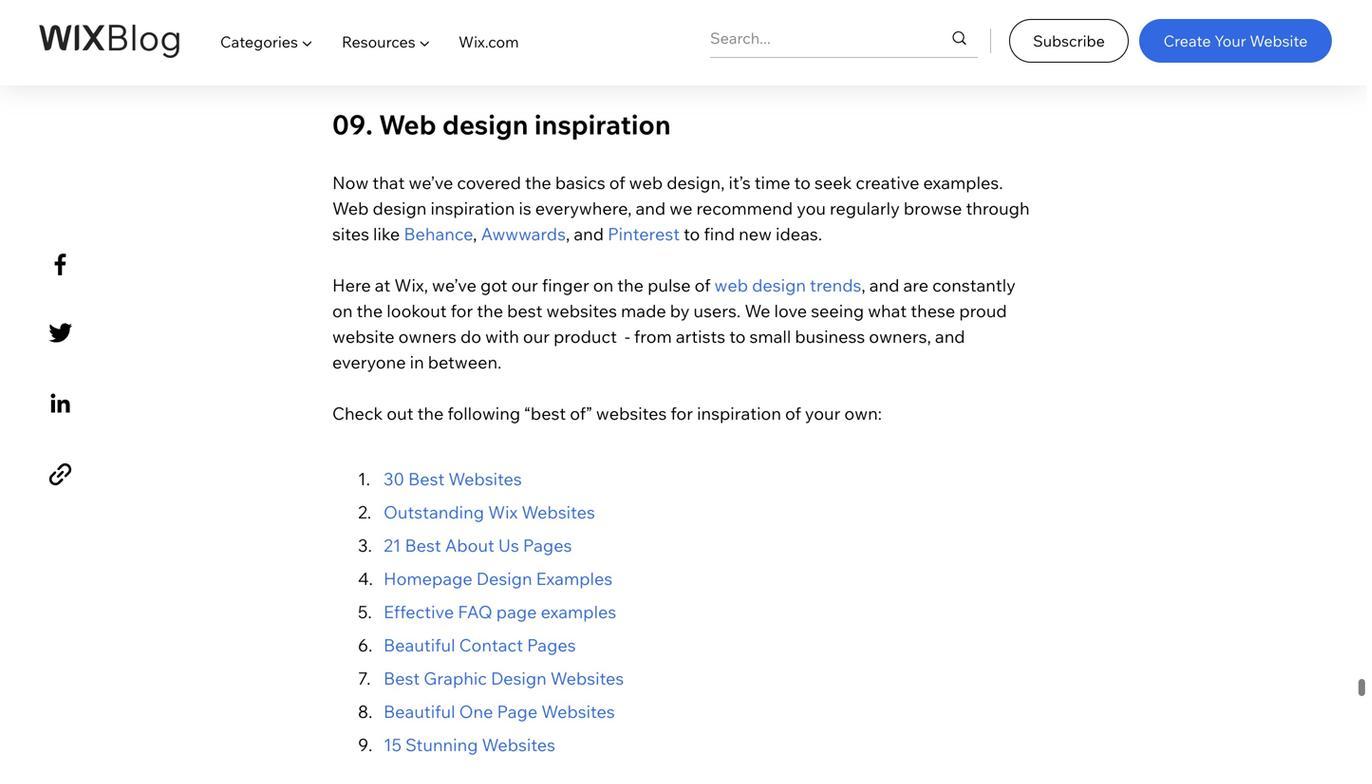 Task type: locate. For each thing, give the bounding box(es) containing it.
design up page
[[491, 668, 547, 689]]

1 vertical spatial inspiration
[[431, 198, 515, 219]]

outstanding wix websites link
[[384, 501, 599, 523]]

of inside now that we've covered the basics of web design, it's time to seek creative examples. web design inspiration is everywhere, and we recommend you regularly browse through sites like
[[609, 172, 625, 193]]

0 vertical spatial to
[[794, 172, 811, 193]]

categories ▼
[[220, 32, 313, 51]]

0 vertical spatial for
[[451, 300, 473, 321]]

design up effective faq page examples link
[[477, 568, 532, 589]]

1 vertical spatial websites
[[596, 403, 667, 424]]

best
[[408, 468, 445, 490], [405, 535, 441, 556], [384, 668, 420, 689]]

design
[[477, 568, 532, 589], [491, 668, 547, 689]]

to inside now that we've covered the basics of web design, it's time to seek creative examples. web design inspiration is everywhere, and we recommend you regularly browse through sites like
[[794, 172, 811, 193]]

inspiration up basics
[[534, 108, 671, 141]]

the up the website
[[357, 300, 383, 321]]

everyone
[[332, 351, 406, 373]]

at
[[375, 274, 391, 296]]

2 beautiful from the top
[[384, 701, 455, 722]]

web design trends link
[[715, 274, 862, 296]]

0 horizontal spatial ,
[[473, 223, 477, 245]]

websites down page
[[482, 734, 556, 755]]

of right basics
[[609, 172, 625, 193]]

following
[[448, 403, 521, 424]]

, up seeing
[[862, 274, 866, 296]]

inspiration down the "small"
[[697, 403, 781, 424]]

web left design,
[[629, 172, 663, 193]]

page
[[496, 601, 537, 622]]

1 vertical spatial beautiful
[[384, 701, 455, 722]]

▼ right resources
[[419, 32, 430, 51]]

0 vertical spatial beautiful
[[384, 634, 455, 656]]

our
[[512, 274, 538, 296], [523, 326, 550, 347]]

09. web design inspiration
[[332, 108, 671, 141]]

about
[[445, 535, 495, 556]]

, left awwwards
[[473, 223, 477, 245]]

beautiful one page websites link
[[384, 701, 615, 722]]

for up do
[[451, 300, 473, 321]]

best right 30
[[408, 468, 445, 490]]

graphic
[[424, 668, 487, 689]]

websites for 15 stunning websites
[[482, 734, 556, 755]]

and up pinterest link
[[636, 198, 666, 219]]

to down we on the right
[[729, 326, 746, 347]]

websites inside ', and are constantly on the lookout for the best websites made by users. we love seeing what these proud website owners do with our product  - from artists to small business owners, and everyone in between.'
[[547, 300, 617, 321]]

we've right that
[[409, 172, 453, 193]]

beautiful contact pages
[[384, 634, 576, 656]]

0 horizontal spatial on
[[332, 300, 353, 321]]

web
[[629, 172, 663, 193], [715, 274, 748, 296]]

share article on linkedin image
[[44, 387, 77, 420], [44, 387, 77, 420]]

0 horizontal spatial web
[[629, 172, 663, 193]]

0 vertical spatial web
[[629, 172, 663, 193]]

what
[[868, 300, 907, 321]]

and down everywhere,
[[574, 223, 604, 245]]

page
[[497, 701, 538, 722]]

1 horizontal spatial design
[[442, 108, 529, 141]]

business
[[795, 326, 865, 347]]

pinterest
[[608, 223, 680, 245]]

0 horizontal spatial of
[[609, 172, 625, 193]]

our inside ', and are constantly on the lookout for the best websites made by users. we love seeing what these proud website owners do with our product  - from artists to small business owners, and everyone in between.'
[[523, 326, 550, 347]]

0 horizontal spatial design
[[373, 198, 427, 219]]

1 ▼ from the left
[[301, 32, 313, 51]]

the up is
[[525, 172, 552, 193]]

share article on facebook image
[[44, 248, 77, 281], [44, 248, 77, 281]]

we've left got
[[432, 274, 477, 296]]

, and are constantly on the lookout for the best websites made by users. we love seeing what these proud website owners do with our product  - from artists to small business owners, and everyone in between.
[[332, 274, 1020, 373]]

09.
[[332, 108, 373, 141]]

to left find
[[684, 223, 700, 245]]

beautiful for beautiful one page websites
[[384, 701, 455, 722]]

2 horizontal spatial of
[[785, 403, 801, 424]]

websites
[[448, 468, 522, 490], [522, 501, 595, 523], [551, 668, 624, 689], [542, 701, 615, 722], [482, 734, 556, 755]]

design,
[[667, 172, 725, 193]]

we've inside now that we've covered the basics of web design, it's time to seek creative examples. web design inspiration is everywhere, and we recommend you regularly browse through sites like
[[409, 172, 453, 193]]

pulse
[[648, 274, 691, 296]]

out
[[387, 403, 414, 424]]

1 vertical spatial best
[[405, 535, 441, 556]]

21 best about us pages
[[384, 535, 576, 556]]

websites right of"
[[596, 403, 667, 424]]

1 vertical spatial web
[[332, 198, 369, 219]]

create
[[1164, 31, 1211, 50]]

of up users.
[[695, 274, 711, 296]]

0 vertical spatial of
[[609, 172, 625, 193]]

pages
[[523, 535, 572, 556], [527, 634, 576, 656]]

0 horizontal spatial web
[[332, 198, 369, 219]]

our down best
[[523, 326, 550, 347]]

15
[[384, 734, 402, 755]]

our up best
[[512, 274, 538, 296]]

these
[[911, 300, 956, 321]]

do
[[461, 326, 482, 347]]

new
[[739, 223, 772, 245]]

0 vertical spatial we've
[[409, 172, 453, 193]]

web up users.
[[715, 274, 748, 296]]

ideas.
[[776, 223, 822, 245]]

and up what
[[870, 274, 900, 296]]

beautiful up stunning
[[384, 701, 455, 722]]

share article on twitter image
[[44, 316, 77, 350], [44, 316, 77, 350]]

examples
[[541, 601, 617, 622]]

best for 30
[[408, 468, 445, 490]]

▼ for resources  ▼
[[419, 32, 430, 51]]

▼ right categories
[[301, 32, 313, 51]]

the inside now that we've covered the basics of web design, it's time to seek creative examples. web design inspiration is everywhere, and we recommend you regularly browse through sites like
[[525, 172, 552, 193]]

0 vertical spatial on
[[593, 274, 614, 296]]

websites up product
[[547, 300, 617, 321]]

2 vertical spatial of
[[785, 403, 801, 424]]

finger
[[542, 274, 589, 296]]

None search field
[[710, 19, 978, 57]]

behance , awwwards , and pinterest to find new ideas.
[[404, 223, 826, 245]]

seek
[[815, 172, 852, 193]]

create your website link
[[1140, 19, 1332, 63]]

to up you
[[794, 172, 811, 193]]

1 horizontal spatial on
[[593, 274, 614, 296]]

▼ for categories ▼
[[301, 32, 313, 51]]

contact
[[459, 634, 523, 656]]

Search... search field
[[710, 19, 913, 57]]

trends
[[810, 274, 862, 296]]

1 vertical spatial we've
[[432, 274, 477, 296]]

30
[[384, 468, 405, 490]]

web down now
[[332, 198, 369, 219]]

1 vertical spatial for
[[671, 403, 693, 424]]

0 vertical spatial inspiration
[[534, 108, 671, 141]]

on inside ', and are constantly on the lookout for the best websites made by users. we love seeing what these proud website owners do with our product  - from artists to small business owners, and everyone in between.'
[[332, 300, 353, 321]]

we've
[[409, 172, 453, 193], [432, 274, 477, 296]]

1 horizontal spatial ▼
[[419, 32, 430, 51]]

for inside ', and are constantly on the lookout for the best websites made by users. we love seeing what these proud website owners do with our product  - from artists to small business owners, and everyone in between.'
[[451, 300, 473, 321]]

users.
[[694, 300, 741, 321]]

on
[[593, 274, 614, 296], [332, 300, 353, 321]]

websites right "wix"
[[522, 501, 595, 523]]

pages down examples in the bottom of the page
[[527, 634, 576, 656]]

2 horizontal spatial ,
[[862, 274, 866, 296]]

1 vertical spatial on
[[332, 300, 353, 321]]

for down "artists"
[[671, 403, 693, 424]]

wix.com link
[[444, 15, 534, 68]]

owners,
[[869, 326, 931, 347]]

1 horizontal spatial to
[[729, 326, 746, 347]]

1 horizontal spatial of
[[695, 274, 711, 296]]

design down that
[[373, 198, 427, 219]]

are
[[904, 274, 929, 296]]

1 horizontal spatial inspiration
[[534, 108, 671, 141]]

1 vertical spatial design
[[373, 198, 427, 219]]

0 vertical spatial websites
[[547, 300, 617, 321]]

faq
[[458, 601, 493, 622]]

copy link of the article image
[[44, 458, 77, 491], [44, 458, 77, 491]]

inspiration down the covered
[[431, 198, 515, 219]]

1 beautiful from the top
[[384, 634, 455, 656]]

lookout
[[387, 300, 447, 321]]

0 vertical spatial design
[[442, 108, 529, 141]]

0 horizontal spatial for
[[451, 300, 473, 321]]

seeing
[[811, 300, 864, 321]]

"best
[[524, 403, 566, 424]]

1 vertical spatial web
[[715, 274, 748, 296]]

2 ▼ from the left
[[419, 32, 430, 51]]

2 horizontal spatial to
[[794, 172, 811, 193]]

pages right us
[[523, 535, 572, 556]]

outstanding
[[384, 501, 484, 523]]

of left your
[[785, 403, 801, 424]]

websites for 30 best websites
[[448, 468, 522, 490]]

between.
[[428, 351, 502, 373]]

1 horizontal spatial web
[[715, 274, 748, 296]]

design up the covered
[[442, 108, 529, 141]]

love
[[774, 300, 807, 321]]

and inside now that we've covered the basics of web design, it's time to seek creative examples. web design inspiration is everywhere, and we recommend you regularly browse through sites like
[[636, 198, 666, 219]]

1 horizontal spatial web
[[379, 108, 436, 141]]

2 horizontal spatial inspiration
[[697, 403, 781, 424]]

to
[[794, 172, 811, 193], [684, 223, 700, 245], [729, 326, 746, 347]]

effective faq page examples link
[[384, 601, 617, 622]]

design
[[442, 108, 529, 141], [373, 198, 427, 219], [752, 274, 806, 296]]

best graphic design websites
[[384, 668, 624, 689]]

best right '21'
[[405, 535, 441, 556]]

design up love
[[752, 274, 806, 296]]

websites up outstanding wix websites
[[448, 468, 522, 490]]

0 horizontal spatial inspiration
[[431, 198, 515, 219]]

of
[[609, 172, 625, 193], [695, 274, 711, 296], [785, 403, 801, 424]]

on down here
[[332, 300, 353, 321]]

for
[[451, 300, 473, 321], [671, 403, 693, 424]]

on right finger
[[593, 274, 614, 296]]

creative
[[856, 172, 920, 193]]

15 stunning websites link
[[384, 734, 556, 755]]

stunning
[[405, 734, 478, 755]]

0 vertical spatial best
[[408, 468, 445, 490]]

0 horizontal spatial ▼
[[301, 32, 313, 51]]

2 vertical spatial to
[[729, 326, 746, 347]]

here
[[332, 274, 371, 296]]

beautiful
[[384, 634, 455, 656], [384, 701, 455, 722]]

1 vertical spatial to
[[684, 223, 700, 245]]

beautiful down effective
[[384, 634, 455, 656]]

subscribe link
[[1009, 19, 1129, 63]]

2 vertical spatial design
[[752, 274, 806, 296]]

examples.
[[924, 172, 1003, 193]]

1 vertical spatial our
[[523, 326, 550, 347]]

is
[[519, 198, 531, 219]]

, down everywhere,
[[566, 223, 570, 245]]

the down got
[[477, 300, 503, 321]]

web right 09.
[[379, 108, 436, 141]]

that
[[373, 172, 405, 193]]

1 vertical spatial design
[[491, 668, 547, 689]]

best left the graphic
[[384, 668, 420, 689]]

websites right page
[[542, 701, 615, 722]]

1 horizontal spatial for
[[671, 403, 693, 424]]



Task type: describe. For each thing, give the bounding box(es) containing it.
web inside now that we've covered the basics of web design, it's time to seek creative examples. web design inspiration is everywhere, and we recommend you regularly browse through sites like
[[332, 198, 369, 219]]

with
[[485, 326, 519, 347]]

wix.com
[[459, 32, 519, 51]]

effective
[[384, 601, 454, 622]]

30 best websites link
[[384, 468, 522, 490]]

best graphic design websites link
[[384, 668, 624, 689]]

, inside ', and are constantly on the lookout for the best websites made by users. we love seeing what these proud website owners do with our product  - from artists to small business owners, and everyone in between.'
[[862, 274, 866, 296]]

covered
[[457, 172, 521, 193]]

websites down examples in the bottom of the page
[[551, 668, 624, 689]]

to inside ', and are constantly on the lookout for the best websites made by users. we love seeing what these proud website owners do with our product  - from artists to small business owners, and everyone in between.'
[[729, 326, 746, 347]]

proud
[[959, 300, 1007, 321]]

artists
[[676, 326, 726, 347]]

check out the following "best of" websites for inspiration of your own:
[[332, 403, 882, 424]]

now that we've covered the basics of web design, it's time to seek creative examples. web design inspiration is everywhere, and we recommend you regularly browse through sites like
[[332, 172, 1034, 245]]

15 stunning websites
[[384, 734, 556, 755]]

2 horizontal spatial design
[[752, 274, 806, 296]]

0 vertical spatial design
[[477, 568, 532, 589]]

now
[[332, 172, 369, 193]]

from
[[634, 326, 672, 347]]

own:
[[845, 403, 882, 424]]

awwwards
[[481, 223, 566, 245]]

awwwards link
[[481, 223, 566, 245]]

find
[[704, 223, 735, 245]]

you
[[797, 198, 826, 219]]

in
[[410, 351, 424, 373]]

create your website
[[1164, 31, 1308, 50]]

inspiration inside now that we've covered the basics of web design, it's time to seek creative examples. web design inspiration is everywhere, and we recommend you regularly browse through sites like
[[431, 198, 515, 219]]

best for 21
[[405, 535, 441, 556]]

the up made
[[617, 274, 644, 296]]

the right out
[[417, 403, 444, 424]]

we
[[745, 300, 771, 321]]

homepage design examples link
[[384, 568, 613, 589]]

2 vertical spatial inspiration
[[697, 403, 781, 424]]

got
[[481, 274, 508, 296]]

homepage design examples
[[384, 568, 613, 589]]

browse
[[904, 198, 962, 219]]

beautiful contact pages link
[[384, 634, 576, 656]]

design inside now that we've covered the basics of web design, it's time to seek creative examples. web design inspiration is everywhere, and we recommend you regularly browse through sites like
[[373, 198, 427, 219]]

0 vertical spatial our
[[512, 274, 538, 296]]

owners
[[399, 326, 457, 347]]

best
[[507, 300, 543, 321]]

and down these
[[935, 326, 965, 347]]

examples
[[536, 568, 613, 589]]

0 horizontal spatial to
[[684, 223, 700, 245]]

one
[[459, 701, 493, 722]]

for for inspiration
[[671, 403, 693, 424]]

21 best about us pages link
[[384, 535, 576, 556]]

1 horizontal spatial ,
[[566, 223, 570, 245]]

we
[[670, 198, 693, 219]]

1 vertical spatial pages
[[527, 634, 576, 656]]

sites
[[332, 223, 369, 245]]

behance link
[[404, 223, 473, 245]]

of"
[[570, 403, 592, 424]]

product
[[554, 326, 617, 347]]

through
[[966, 198, 1030, 219]]

your
[[805, 403, 841, 424]]

like
[[373, 223, 400, 245]]

homepage
[[384, 568, 473, 589]]

here at wix, we've got our finger on the pulse of web design trends
[[332, 274, 862, 296]]

1 vertical spatial of
[[695, 274, 711, 296]]

resources
[[342, 32, 416, 51]]

behance
[[404, 223, 473, 245]]

0 vertical spatial web
[[379, 108, 436, 141]]

web inside now that we've covered the basics of web design, it's time to seek creative examples. web design inspiration is everywhere, and we recommend you regularly browse through sites like
[[629, 172, 663, 193]]

your
[[1215, 31, 1247, 50]]

resources  ▼
[[342, 32, 430, 51]]

website
[[1250, 31, 1308, 50]]

basics
[[555, 172, 606, 193]]

websites for outstanding wix websites
[[522, 501, 595, 523]]

pinterest link
[[608, 223, 680, 245]]

website
[[332, 326, 395, 347]]

for for the
[[451, 300, 473, 321]]

30 best websites
[[384, 468, 522, 490]]

subscribe
[[1033, 31, 1105, 50]]

by
[[670, 300, 690, 321]]

regularly
[[830, 198, 900, 219]]

21
[[384, 535, 401, 556]]

everywhere,
[[535, 198, 632, 219]]

small
[[750, 326, 791, 347]]

0 vertical spatial pages
[[523, 535, 572, 556]]

made
[[621, 300, 666, 321]]

wix,
[[394, 274, 428, 296]]

recommend
[[697, 198, 793, 219]]

beautiful for beautiful contact pages
[[384, 634, 455, 656]]

2 vertical spatial best
[[384, 668, 420, 689]]



Task type: vqa. For each thing, say whether or not it's contained in the screenshot.
Explore Now → associated with Web
no



